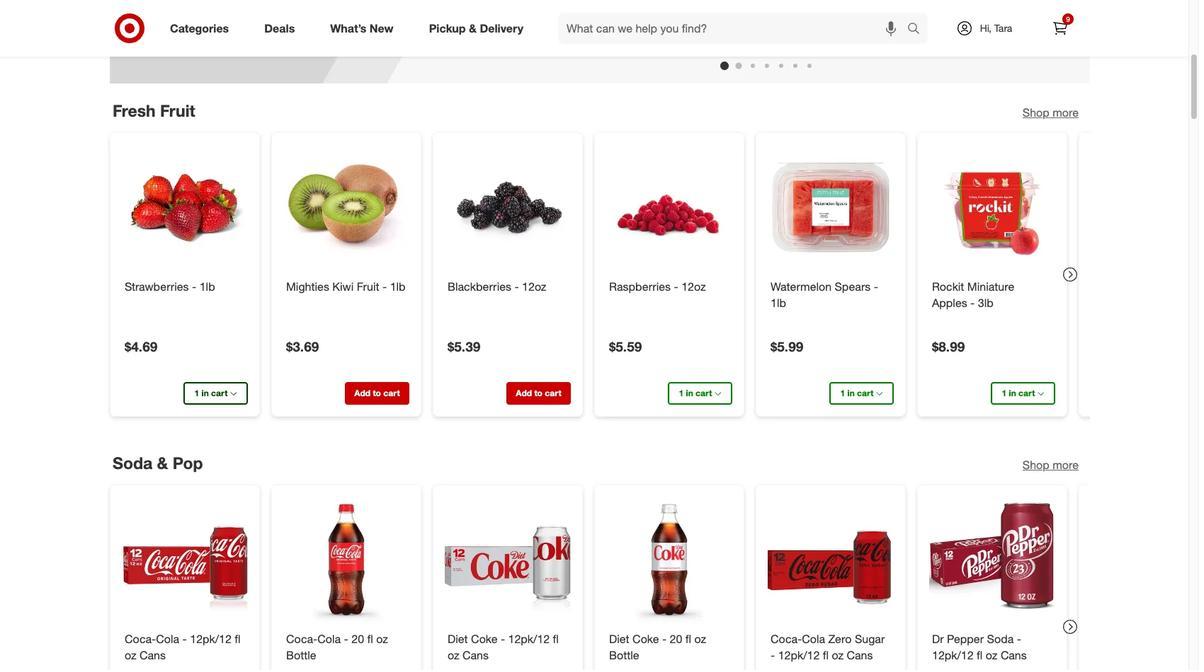 Task type: vqa. For each thing, say whether or not it's contained in the screenshot.


Task type: describe. For each thing, give the bounding box(es) containing it.
diet for cans
[[448, 633, 468, 647]]

- inside watermelon spears - 1lb
[[874, 280, 878, 294]]

bottle for diet
[[609, 649, 639, 663]]

$4.69
[[125, 338, 157, 355]]

fresh
[[113, 100, 156, 120]]

apples
[[932, 296, 967, 310]]

9 link
[[1045, 13, 1076, 44]]

12pk/12 inside coca-cola zero sugar - 12pk/12 fl oz cans
[[778, 649, 820, 663]]

pickup & delivery link
[[417, 13, 541, 44]]

coke for bottle
[[633, 633, 659, 647]]

3 cart from the left
[[545, 388, 562, 398]]

blackberries
[[448, 280, 511, 294]]

what's
[[330, 21, 367, 35]]

add to cart button for $3.69
[[345, 382, 409, 405]]

more for fresh fruit
[[1053, 105, 1079, 120]]

dr
[[932, 633, 944, 647]]

search button
[[901, 13, 935, 47]]

hi, tara
[[980, 22, 1013, 34]]

1 in cart for $5.99
[[841, 388, 874, 398]]

watermelon
[[771, 280, 832, 294]]

add to cart button for $5.39
[[507, 382, 571, 405]]

cans inside diet coke - 12pk/12 fl oz cans
[[463, 649, 489, 663]]

12oz for $5.59
[[682, 280, 706, 294]]

12oz for $5.39
[[522, 280, 547, 294]]

oz for diet coke - 20 fl oz bottle
[[695, 633, 706, 647]]

shop for fresh fruit
[[1023, 105, 1050, 120]]

cart for $5.99
[[857, 388, 874, 398]]

shop more button for fresh fruit
[[1023, 105, 1079, 121]]

1lb inside watermelon spears - 1lb
[[771, 296, 786, 310]]

12pk/12 inside diet coke - 12pk/12 fl oz cans
[[508, 633, 550, 647]]

- inside dr pepper soda - 12pk/12 fl oz cans
[[1017, 633, 1022, 647]]

20 for coke
[[670, 633, 682, 647]]

coca- for coca-cola - 20 fl oz bottle
[[286, 633, 318, 647]]

diet for bottle
[[609, 633, 630, 647]]

what's new
[[330, 21, 394, 35]]

fresh fruit
[[113, 100, 195, 120]]

- inside coca-cola - 20 fl oz bottle
[[344, 633, 348, 647]]

1 vertical spatial fruit
[[357, 280, 379, 294]]

hi,
[[980, 22, 992, 34]]

blackberries - 12oz link
[[448, 279, 568, 295]]

recommendations
[[502, 607, 582, 619]]

1 horizontal spatial new
[[479, 607, 499, 619]]

have
[[585, 607, 606, 619]]

1 in cart for rockit miniature apples - 3lb element
[[1002, 388, 1035, 398]]

add to cart for $5.39
[[516, 388, 562, 398]]

0 horizontal spatial fruit
[[160, 100, 195, 120]]

fl for diet coke - 20 fl oz bottle
[[686, 633, 691, 647]]

soda inside dr pepper soda - 12pk/12 fl oz cans
[[987, 633, 1014, 647]]

0 vertical spatial new
[[370, 21, 394, 35]]

pepper
[[947, 633, 984, 647]]

0 vertical spatial soda
[[113, 454, 152, 474]]

1 in cart for raspberries - 12oz element
[[679, 388, 712, 398]]

- inside rockit miniature apples - 3lb
[[971, 296, 975, 310]]

coca-cola zero sugar - 12pk/12 fl oz cans link
[[771, 632, 891, 664]]

12pk/12 inside dr pepper soda - 12pk/12 fl oz cans
[[932, 649, 974, 663]]

shop more button for soda & pop
[[1023, 458, 1079, 474]]

diet coke - 20 fl oz bottle link
[[609, 632, 730, 664]]

1 horizontal spatial 1lb
[[390, 280, 406, 294]]

1 in cart for strawberries - 1lb element
[[194, 388, 228, 398]]

fl for coca-cola - 12pk/12 fl oz cans
[[235, 633, 241, 647]]

what's new link
[[318, 13, 411, 44]]

dr pepper soda - 12pk/12 fl oz cans
[[932, 633, 1027, 663]]

raspberries - 12oz
[[609, 280, 706, 294]]

1 in cart for $5.59
[[679, 388, 712, 398]]

cola for cans
[[156, 633, 179, 647]]

delivery
[[480, 21, 524, 35]]

in for $5.99
[[848, 388, 855, 398]]

$5.99
[[771, 338, 804, 355]]

- inside 'diet coke - 20 fl oz bottle'
[[662, 633, 667, 647]]

coca-cola - 20 fl oz bottle
[[286, 633, 388, 663]]

deals
[[264, 21, 295, 35]]

$5.39
[[448, 338, 480, 355]]

mighties kiwi fruit - 1lb
[[286, 280, 406, 294]]

watermelon spears - 1lb
[[771, 280, 878, 310]]

$8.99
[[932, 338, 965, 355]]

mighties kiwi fruit - 1lb link
[[286, 279, 407, 295]]



Task type: locate. For each thing, give the bounding box(es) containing it.
3 1 from the left
[[841, 388, 845, 398]]

1 horizontal spatial diet
[[609, 633, 630, 647]]

in
[[202, 388, 209, 398], [686, 388, 693, 398], [848, 388, 855, 398], [1009, 388, 1016, 398]]

1 vertical spatial shop
[[1023, 459, 1050, 473]]

&
[[469, 21, 477, 35], [157, 454, 168, 474]]

coca- inside coca-cola zero sugar - 12pk/12 fl oz cans
[[771, 633, 802, 647]]

oz inside 'diet coke - 20 fl oz bottle'
[[695, 633, 706, 647]]

0 horizontal spatial coca-
[[125, 633, 156, 647]]

to
[[373, 388, 381, 398], [534, 388, 543, 398]]

diet coke - 12pk/12 fl oz cans image
[[445, 497, 571, 624], [445, 497, 571, 624]]

1 cart from the left
[[211, 388, 228, 398]]

to for $3.69
[[373, 388, 381, 398]]

1 horizontal spatial soda
[[987, 633, 1014, 647]]

diet
[[448, 633, 468, 647], [609, 633, 630, 647]]

1 horizontal spatial coke
[[633, 633, 659, 647]]

1 horizontal spatial to
[[534, 388, 543, 398]]

- inside the coca-cola - 12pk/12 fl oz cans
[[182, 633, 187, 647]]

0 horizontal spatial 12oz
[[522, 280, 547, 294]]

2 horizontal spatial cola
[[802, 633, 825, 647]]

shop more button
[[1023, 105, 1079, 121], [1023, 458, 1079, 474]]

& left pop
[[157, 454, 168, 474]]

3lb
[[978, 296, 994, 310]]

new right what's in the top of the page
[[370, 21, 394, 35]]

2 coke from the left
[[633, 633, 659, 647]]

add to cart
[[354, 388, 400, 398], [516, 388, 562, 398]]

1 horizontal spatial add to cart button
[[507, 382, 571, 405]]

1 to from the left
[[373, 388, 381, 398]]

banana - each - good & gather™ image
[[619, 0, 761, 36], [619, 0, 761, 36]]

0 vertical spatial shop more button
[[1023, 105, 1079, 121]]

diet inside 'diet coke - 20 fl oz bottle'
[[609, 633, 630, 647]]

cart
[[211, 388, 228, 398], [383, 388, 400, 398], [545, 388, 562, 398], [696, 388, 712, 398], [857, 388, 874, 398], [1019, 388, 1035, 398]]

cans inside the coca-cola - 12pk/12 fl oz cans
[[140, 649, 166, 663]]

0 vertical spatial shop
[[1023, 105, 1050, 120]]

coca-cola - 12pk/12 fl oz cans link
[[125, 632, 245, 664]]

fl
[[235, 633, 241, 647], [367, 633, 373, 647], [553, 633, 559, 647], [686, 633, 691, 647], [823, 649, 829, 663], [977, 649, 983, 663]]

-
[[192, 280, 196, 294], [382, 280, 387, 294], [515, 280, 519, 294], [674, 280, 678, 294], [874, 280, 878, 294], [971, 296, 975, 310], [182, 633, 187, 647], [344, 633, 348, 647], [501, 633, 505, 647], [662, 633, 667, 647], [1017, 633, 1022, 647], [771, 649, 775, 663]]

coca- inside coca-cola - 20 fl oz bottle
[[286, 633, 318, 647]]

coca-
[[125, 633, 156, 647], [286, 633, 318, 647], [771, 633, 802, 647]]

1 1 from the left
[[194, 388, 199, 398]]

to for $5.39
[[534, 388, 543, 398]]

bottle for coca-
[[286, 649, 316, 663]]

1 add from the left
[[354, 388, 371, 398]]

1 in cart for $8.99
[[1002, 388, 1035, 398]]

4 cans from the left
[[1001, 649, 1027, 663]]

& right pickup
[[469, 21, 477, 35]]

new
[[370, 21, 394, 35], [479, 607, 499, 619]]

5 cart from the left
[[857, 388, 874, 398]]

3 coca- from the left
[[771, 633, 802, 647]]

2 cart from the left
[[383, 388, 400, 398]]

1 horizontal spatial coca-
[[286, 633, 318, 647]]

1 vertical spatial more
[[1053, 459, 1079, 473]]

deals link
[[252, 13, 313, 44]]

0 vertical spatial &
[[469, 21, 477, 35]]

1 coke from the left
[[471, 633, 498, 647]]

fl inside the coca-cola - 12pk/12 fl oz cans
[[235, 633, 241, 647]]

2 20 from the left
[[670, 633, 682, 647]]

categories link
[[158, 13, 247, 44]]

2 diet from the left
[[609, 633, 630, 647]]

fruit
[[160, 100, 195, 120], [357, 280, 379, 294]]

2 add from the left
[[516, 388, 532, 398]]

coca- for coca-cola zero sugar - 12pk/12 fl oz cans
[[771, 633, 802, 647]]

3 cola from the left
[[802, 633, 825, 647]]

blackberries - 12oz
[[448, 280, 547, 294]]

2 to from the left
[[534, 388, 543, 398]]

soda right the pepper
[[987, 633, 1014, 647]]

0 horizontal spatial coke
[[471, 633, 498, 647]]

oz inside dr pepper soda - 12pk/12 fl oz cans
[[986, 649, 998, 663]]

1 vertical spatial shop more
[[1023, 459, 1079, 473]]

pickup
[[429, 21, 466, 35]]

- inside diet coke - 12pk/12 fl oz cans
[[501, 633, 505, 647]]

dr pepper soda - 12pk/12 fl oz cans link
[[932, 632, 1053, 664]]

shop for soda & pop
[[1023, 459, 1050, 473]]

pop
[[173, 454, 203, 474]]

oz for coca-cola - 20 fl oz bottle
[[376, 633, 388, 647]]

1 shop more button from the top
[[1023, 105, 1079, 121]]

1 20 from the left
[[352, 633, 364, 647]]

2 coca- from the left
[[286, 633, 318, 647]]

oz inside diet coke - 12pk/12 fl oz cans
[[448, 649, 459, 663]]

1 cola from the left
[[156, 633, 179, 647]]

2 1 from the left
[[679, 388, 684, 398]]

cola for bottle
[[318, 633, 341, 647]]

0 horizontal spatial cola
[[156, 633, 179, 647]]

20
[[352, 633, 364, 647], [670, 633, 682, 647]]

1 vertical spatial &
[[157, 454, 168, 474]]

rockit miniature apples - 3lb image
[[929, 144, 1056, 270], [929, 144, 1056, 270]]

watermelon spears - 1lb image
[[768, 144, 894, 270], [768, 144, 894, 270]]

1 vertical spatial shop more button
[[1023, 458, 1079, 474]]

oz inside coca-cola - 20 fl oz bottle
[[376, 633, 388, 647]]

1 for $4.69
[[194, 388, 199, 398]]

diet coke - 12pk/12 fl oz cans
[[448, 633, 559, 663]]

diet coke - 12pk/12 fl oz cans link
[[448, 632, 568, 664]]

zero
[[829, 633, 852, 647]]

cola
[[156, 633, 179, 647], [318, 633, 341, 647], [802, 633, 825, 647]]

2 more from the top
[[1053, 459, 1079, 473]]

dr pepper soda - 12pk/12 fl oz cans image
[[929, 497, 1056, 624], [929, 497, 1056, 624]]

6 cart from the left
[[1019, 388, 1035, 398]]

cart for $8.99
[[1019, 388, 1035, 398]]

strawberries
[[125, 280, 189, 294]]

soda left pop
[[113, 454, 152, 474]]

cola for fl
[[802, 633, 825, 647]]

1 coca- from the left
[[125, 633, 156, 647]]

oz inside coca-cola zero sugar - 12pk/12 fl oz cans
[[832, 649, 844, 663]]

1 horizontal spatial fruit
[[357, 280, 379, 294]]

0 horizontal spatial 1lb
[[200, 280, 215, 294]]

1 horizontal spatial cola
[[318, 633, 341, 647]]

bottle
[[286, 649, 316, 663], [609, 649, 639, 663]]

1 add to cart from the left
[[354, 388, 400, 398]]

1lb right kiwi
[[390, 280, 406, 294]]

2 1 in cart from the left
[[679, 388, 712, 398]]

coca-cola - 12pk/12 fl oz cans
[[125, 633, 241, 663]]

1 shop more from the top
[[1023, 105, 1079, 120]]

fl for coca-cola - 20 fl oz bottle
[[367, 633, 373, 647]]

diet coke - 20 fl oz bottle image
[[606, 497, 732, 624], [606, 497, 732, 624]]

fl inside 'diet coke - 20 fl oz bottle'
[[686, 633, 691, 647]]

1 cans from the left
[[140, 649, 166, 663]]

1 horizontal spatial 20
[[670, 633, 682, 647]]

add
[[354, 388, 371, 398], [516, 388, 532, 398]]

1 in cart for watermelon spears - 1lb element
[[841, 388, 874, 398]]

coke
[[471, 633, 498, 647], [633, 633, 659, 647]]

20 inside 'diet coke - 20 fl oz bottle'
[[670, 633, 682, 647]]

coke for cans
[[471, 633, 498, 647]]

bottle inside 'diet coke - 20 fl oz bottle'
[[609, 649, 639, 663]]

cart for $5.59
[[696, 388, 712, 398]]

2 shop more from the top
[[1023, 459, 1079, 473]]

20 for cola
[[352, 633, 364, 647]]

raspberries
[[609, 280, 671, 294]]

1 12oz from the left
[[522, 280, 547, 294]]

cola inside coca-cola zero sugar - 12pk/12 fl oz cans
[[802, 633, 825, 647]]

spears
[[835, 280, 871, 294]]

12pk/12 inside the coca-cola - 12pk/12 fl oz cans
[[190, 633, 232, 647]]

coca-cola - 20 fl oz bottle link
[[286, 632, 407, 664]]

1 for $5.99
[[841, 388, 845, 398]]

& for soda
[[157, 454, 168, 474]]

rockit miniature apples - 3lb link
[[932, 279, 1053, 311]]

0 horizontal spatial add
[[354, 388, 371, 398]]

4 cart from the left
[[696, 388, 712, 398]]

soda
[[113, 454, 152, 474], [987, 633, 1014, 647]]

4 in from the left
[[1009, 388, 1016, 398]]

1lb right 'strawberries'
[[200, 280, 215, 294]]

- inside coca-cola zero sugar - 12pk/12 fl oz cans
[[771, 649, 775, 663]]

shop more for soda & pop
[[1023, 459, 1079, 473]]

1 vertical spatial new
[[479, 607, 499, 619]]

in for $4.69
[[202, 388, 209, 398]]

1 horizontal spatial bottle
[[609, 649, 639, 663]]

0 horizontal spatial bottle
[[286, 649, 316, 663]]

cola inside coca-cola - 20 fl oz bottle
[[318, 633, 341, 647]]

coca-cola zero sugar - 12pk/12 fl oz cans image
[[768, 497, 894, 624], [768, 497, 894, 624]]

1 more from the top
[[1053, 105, 1079, 120]]

2 bottle from the left
[[609, 649, 639, 663]]

more
[[1053, 105, 1079, 120], [1053, 459, 1079, 473]]

0 horizontal spatial &
[[157, 454, 168, 474]]

20 inside coca-cola - 20 fl oz bottle
[[352, 633, 364, 647]]

2 add to cart button from the left
[[507, 382, 571, 405]]

cans
[[140, 649, 166, 663], [463, 649, 489, 663], [847, 649, 873, 663], [1001, 649, 1027, 663]]

fl inside coca-cola - 20 fl oz bottle
[[367, 633, 373, 647]]

1lb down watermelon
[[771, 296, 786, 310]]

diet coke - 20 fl oz bottle
[[609, 633, 706, 663]]

cans inside dr pepper soda - 12pk/12 fl oz cans
[[1001, 649, 1027, 663]]

2 add to cart from the left
[[516, 388, 562, 398]]

1 in from the left
[[202, 388, 209, 398]]

2 cans from the left
[[463, 649, 489, 663]]

4 1 from the left
[[1002, 388, 1007, 398]]

fruit right fresh
[[160, 100, 195, 120]]

added
[[634, 607, 662, 619]]

0 horizontal spatial 20
[[352, 633, 364, 647]]

9
[[1066, 15, 1070, 23]]

strawberries - 1lb link
[[125, 279, 245, 295]]

12oz
[[522, 280, 547, 294], [682, 280, 706, 294]]

shop more for fresh fruit
[[1023, 105, 1079, 120]]

categories
[[170, 21, 229, 35]]

3 cans from the left
[[847, 649, 873, 663]]

coca-cola zero sugar - 12pk/12 fl oz cans
[[771, 633, 885, 663]]

2 12oz from the left
[[682, 280, 706, 294]]

mighties kiwi fruit - 1lb image
[[283, 144, 409, 270], [283, 144, 409, 270]]

coke inside 'diet coke - 20 fl oz bottle'
[[633, 633, 659, 647]]

1 horizontal spatial add
[[516, 388, 532, 398]]

soda & pop
[[113, 454, 203, 474]]

0 vertical spatial fruit
[[160, 100, 195, 120]]

1 bottle from the left
[[286, 649, 316, 663]]

1 in cart for $4.69
[[194, 388, 228, 398]]

rockit
[[932, 280, 964, 294]]

add to cart button
[[345, 382, 409, 405], [507, 382, 571, 405]]

4 1 in cart from the left
[[1002, 388, 1035, 398]]

sugar
[[855, 633, 885, 647]]

strawberries - 1lb
[[125, 280, 215, 294]]

fl inside diet coke - 12pk/12 fl oz cans
[[553, 633, 559, 647]]

1
[[194, 388, 199, 398], [679, 388, 684, 398], [841, 388, 845, 398], [1002, 388, 1007, 398]]

0 horizontal spatial add to cart button
[[345, 382, 409, 405]]

cola inside the coca-cola - 12pk/12 fl oz cans
[[156, 633, 179, 647]]

raspberries - 12oz link
[[609, 279, 730, 295]]

coca-cola - 20 fl oz bottle image
[[283, 497, 409, 624], [283, 497, 409, 624]]

1 for $5.59
[[679, 388, 684, 398]]

add for $5.39
[[516, 388, 532, 398]]

in for $5.59
[[686, 388, 693, 398]]

coke inside diet coke - 12pk/12 fl oz cans
[[471, 633, 498, 647]]

0 horizontal spatial to
[[373, 388, 381, 398]]

1 shop from the top
[[1023, 105, 1050, 120]]

fl inside dr pepper soda - 12pk/12 fl oz cans
[[977, 649, 983, 663]]

search
[[901, 22, 935, 37]]

0 horizontal spatial diet
[[448, 633, 468, 647]]

1 diet from the left
[[448, 633, 468, 647]]

raspberries - 12oz image
[[606, 144, 732, 270], [606, 144, 732, 270]]

1 in cart
[[194, 388, 228, 398], [679, 388, 712, 398], [841, 388, 874, 398], [1002, 388, 1035, 398]]

2 in from the left
[[686, 388, 693, 398]]

coca- for coca-cola - 12pk/12 fl oz cans
[[125, 633, 156, 647]]

miniature
[[968, 280, 1015, 294]]

1 horizontal spatial &
[[469, 21, 477, 35]]

oz for diet coke - 12pk/12 fl oz cans
[[448, 649, 459, 663]]

1 add to cart button from the left
[[345, 382, 409, 405]]

0 vertical spatial shop more
[[1023, 105, 1079, 120]]

blackberries - 12oz image
[[445, 144, 571, 270], [445, 144, 571, 270]]

oz for coca-cola - 12pk/12 fl oz cans
[[125, 649, 136, 663]]

12pk/12
[[190, 633, 232, 647], [508, 633, 550, 647], [778, 649, 820, 663], [932, 649, 974, 663]]

& for pickup
[[469, 21, 477, 35]]

add for $3.69
[[354, 388, 371, 398]]

fruit right kiwi
[[357, 280, 379, 294]]

shop more
[[1023, 105, 1079, 120], [1023, 459, 1079, 473]]

1 horizontal spatial add to cart
[[516, 388, 562, 398]]

3 1 in cart from the left
[[841, 388, 874, 398]]

pickup & delivery
[[429, 21, 524, 35]]

mighties
[[286, 280, 329, 294]]

0 vertical spatial more
[[1053, 105, 1079, 120]]

0 horizontal spatial new
[[370, 21, 394, 35]]

1 horizontal spatial 12oz
[[682, 280, 706, 294]]

new recommendations have been added
[[479, 607, 662, 619]]

been
[[608, 607, 631, 619]]

kiwi
[[332, 280, 354, 294]]

new up diet coke - 12pk/12 fl oz cans
[[479, 607, 499, 619]]

0 horizontal spatial add to cart
[[354, 388, 400, 398]]

coca- inside the coca-cola - 12pk/12 fl oz cans
[[125, 633, 156, 647]]

cans inside coca-cola zero sugar - 12pk/12 fl oz cans
[[847, 649, 873, 663]]

2 horizontal spatial 1lb
[[771, 296, 786, 310]]

What can we help you find? suggestions appear below search field
[[558, 13, 911, 44]]

cart for $4.69
[[211, 388, 228, 398]]

oz
[[376, 633, 388, 647], [695, 633, 706, 647], [125, 649, 136, 663], [448, 649, 459, 663], [832, 649, 844, 663], [986, 649, 998, 663]]

fl for diet coke - 12pk/12 fl oz cans
[[553, 633, 559, 647]]

in for $8.99
[[1009, 388, 1016, 398]]

2 shop more button from the top
[[1023, 458, 1079, 474]]

12oz right raspberries
[[682, 280, 706, 294]]

1 for $8.99
[[1002, 388, 1007, 398]]

add to cart for $3.69
[[354, 388, 400, 398]]

rockit miniature apples - 3lb
[[932, 280, 1015, 310]]

2 horizontal spatial coca-
[[771, 633, 802, 647]]

watermelon spears - 1lb link
[[771, 279, 891, 311]]

strawberries - 1lb image
[[122, 144, 248, 270], [122, 144, 248, 270]]

1 vertical spatial soda
[[987, 633, 1014, 647]]

2 shop from the top
[[1023, 459, 1050, 473]]

12oz right blackberries
[[522, 280, 547, 294]]

more for soda & pop
[[1053, 459, 1079, 473]]

$5.59
[[609, 338, 642, 355]]

0 horizontal spatial soda
[[113, 454, 152, 474]]

tara
[[994, 22, 1013, 34]]

coca-cola - 12pk/12 fl oz cans image
[[122, 497, 248, 624], [122, 497, 248, 624]]

3 in from the left
[[848, 388, 855, 398]]

2 cola from the left
[[318, 633, 341, 647]]

1 1 in cart from the left
[[194, 388, 228, 398]]

shop
[[1023, 105, 1050, 120], [1023, 459, 1050, 473]]

$3.69
[[286, 338, 319, 355]]

oz inside the coca-cola - 12pk/12 fl oz cans
[[125, 649, 136, 663]]

1lb
[[200, 280, 215, 294], [390, 280, 406, 294], [771, 296, 786, 310]]

bottle inside coca-cola - 20 fl oz bottle
[[286, 649, 316, 663]]

diet inside diet coke - 12pk/12 fl oz cans
[[448, 633, 468, 647]]

fl inside coca-cola zero sugar - 12pk/12 fl oz cans
[[823, 649, 829, 663]]



